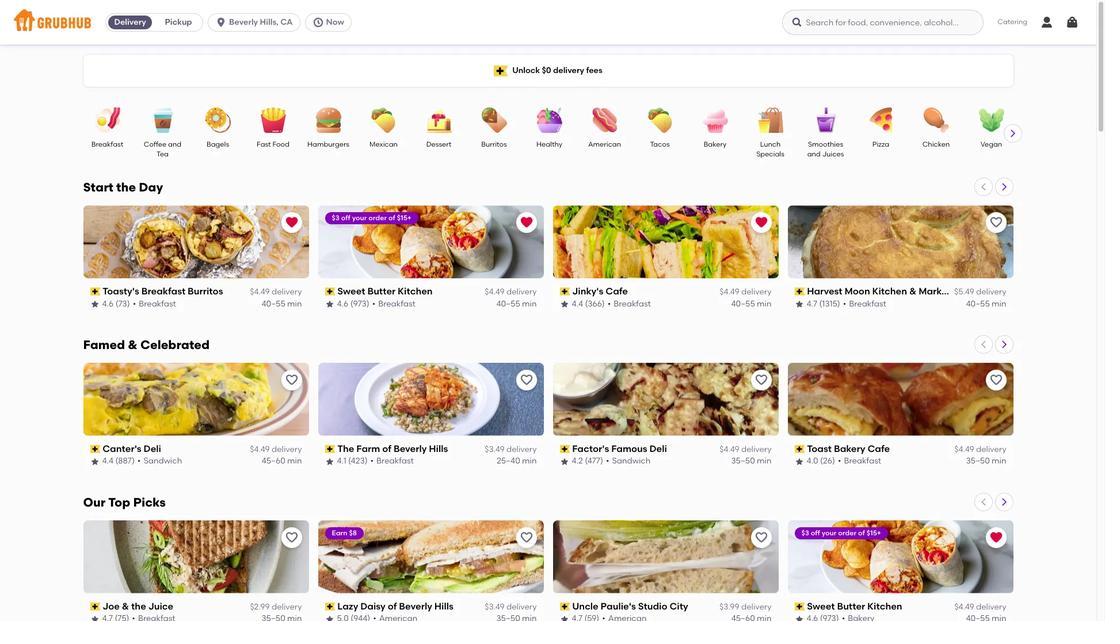 Task type: describe. For each thing, give the bounding box(es) containing it.
save this restaurant button for factor's famous deli
[[751, 370, 772, 391]]

tacos
[[650, 141, 670, 149]]

(477)
[[585, 457, 604, 467]]

$5.49
[[955, 288, 975, 297]]

delivery for uncle paulie's studio city logo on the bottom
[[742, 603, 772, 613]]

& for the
[[122, 602, 129, 613]]

40–55 min for toasty's breakfast burritos
[[262, 299, 302, 309]]

(26)
[[821, 457, 836, 467]]

beverly for picks
[[399, 602, 432, 613]]

$3 for sweet butter kitchen logo to the left
[[332, 214, 340, 222]]

save this restaurant button for canter's deli
[[281, 370, 302, 391]]

ca
[[281, 17, 293, 27]]

kitchen for start the day
[[873, 286, 908, 297]]

our
[[83, 496, 106, 510]]

(73)
[[116, 299, 130, 309]]

canter's
[[103, 444, 142, 455]]

fast food
[[257, 141, 290, 149]]

4.6 (73)
[[102, 299, 130, 309]]

$4.49 for (26)
[[955, 445, 975, 455]]

jinky's cafe
[[573, 286, 628, 297]]

breakfast for harvest moon kitchen & marketplace
[[850, 299, 887, 309]]

4.4 (366)
[[572, 299, 605, 309]]

lunch specials image
[[751, 108, 791, 133]]

studio
[[639, 602, 668, 613]]

delivery
[[114, 17, 146, 27]]

star icon image for "joe & the juice logo"
[[90, 615, 99, 622]]

dessert image
[[419, 108, 459, 133]]

beverly hills, ca
[[229, 17, 293, 27]]

0 vertical spatial bakery
[[704, 141, 727, 149]]

(973)
[[351, 299, 370, 309]]

subscription pass image for 4.6 (73)
[[90, 288, 100, 296]]

4.2
[[572, 457, 583, 467]]

paulie's
[[601, 602, 636, 613]]

save this restaurant image for toast bakery cafe
[[990, 374, 1004, 388]]

marketplace
[[919, 286, 977, 297]]

chicken
[[923, 141, 950, 149]]

fast food image
[[253, 108, 293, 133]]

svg image inside beverly hills, ca button
[[215, 17, 227, 28]]

$4.49 for (477)
[[720, 445, 740, 455]]

0 horizontal spatial sweet butter kitchen logo image
[[318, 206, 544, 279]]

$0
[[542, 66, 552, 75]]

dessert
[[427, 141, 452, 149]]

star icon image for bottom sweet butter kitchen logo
[[795, 615, 804, 622]]

toasty's breakfast burritos logo image
[[83, 206, 309, 279]]

lazy
[[338, 602, 358, 613]]

jinky's cafe logo image
[[553, 206, 779, 279]]

toasty's
[[103, 286, 139, 297]]

now button
[[305, 13, 356, 32]]

(423)
[[348, 457, 368, 467]]

star icon image for canter's deli logo
[[90, 458, 99, 467]]

subscription pass image for 4.4 (887)
[[90, 446, 100, 454]]

$2.99 delivery
[[250, 603, 302, 613]]

american image
[[585, 108, 625, 133]]

famous
[[612, 444, 648, 455]]

min for toasty's breakfast burritos
[[287, 299, 302, 309]]

hamburgers image
[[308, 108, 349, 133]]

• breakfast for butter
[[372, 299, 416, 309]]

1 horizontal spatial svg image
[[1066, 16, 1080, 29]]

specials
[[757, 151, 785, 159]]

fees
[[587, 66, 603, 75]]

joe & the juice
[[103, 602, 173, 613]]

• for moon
[[844, 299, 847, 309]]

subscription pass image for celebrated
[[325, 446, 335, 454]]

25–40 min
[[497, 457, 537, 467]]

• for cafe
[[608, 299, 611, 309]]

4.0 (26)
[[807, 457, 836, 467]]

breakfast right toasty's
[[142, 286, 186, 297]]

lunch specials
[[757, 141, 785, 159]]

star icon image for lazy daisy of beverly hills logo
[[325, 615, 334, 622]]

$4.49 for (973)
[[485, 288, 505, 297]]

start
[[83, 180, 113, 195]]

toast bakery cafe logo image
[[788, 363, 1014, 436]]

$3.49 delivery for celebrated
[[485, 445, 537, 455]]

caret left icon image for our top picks
[[979, 498, 989, 507]]

star icon image for toasty's breakfast burritos logo
[[90, 300, 99, 309]]

caret left icon image for start the day
[[979, 183, 989, 192]]

subscription pass image for 4.6 (973)
[[325, 288, 335, 296]]

save this restaurant image for harvest moon kitchen & marketplace
[[990, 216, 1004, 230]]

breakfast for toast bakery cafe
[[845, 457, 882, 467]]

save this restaurant image for canter's deli
[[285, 374, 299, 388]]

$4.49 for (73)
[[250, 288, 270, 297]]

smoothies and juices image
[[806, 108, 846, 133]]

toast
[[808, 444, 832, 455]]

farm
[[357, 444, 380, 455]]

subscription pass image for 4.2 (477)
[[560, 446, 570, 454]]

4.4 for canter's deli
[[102, 457, 113, 467]]

delivery for the farm of beverly hills logo
[[507, 445, 537, 455]]

smoothies
[[809, 141, 844, 149]]

now
[[326, 17, 344, 27]]

butter for bottom sweet butter kitchen logo star icon
[[838, 602, 866, 613]]

burritos image
[[474, 108, 515, 133]]

4.1 (423)
[[337, 457, 368, 467]]

catering button
[[990, 9, 1036, 36]]

delivery for "joe & the juice logo"
[[272, 603, 302, 613]]

bagels
[[207, 141, 229, 149]]

juices
[[823, 151, 844, 159]]

delivery for toast bakery cafe logo
[[977, 445, 1007, 455]]

delivery for toasty's breakfast burritos logo
[[272, 288, 302, 297]]

uncle paulie's studio city logo image
[[553, 521, 779, 594]]

food
[[273, 141, 290, 149]]

$4.49 delivery for (73)
[[250, 288, 302, 297]]

$3 off your order of $15+ for bottom sweet butter kitchen logo
[[802, 530, 882, 538]]

lazy daisy of beverly hills
[[338, 602, 454, 613]]

famed
[[83, 338, 125, 352]]

harvest
[[808, 286, 843, 297]]

• for breakfast
[[133, 299, 136, 309]]

40–55 for toasty's breakfast burritos
[[262, 299, 286, 309]]

save this restaurant button for the farm of beverly hills
[[516, 370, 537, 391]]

beverly hills, ca button
[[208, 13, 305, 32]]

saved restaurant image for bottom sweet butter kitchen logo
[[990, 531, 1004, 545]]

(366)
[[585, 299, 605, 309]]

canter's deli
[[103, 444, 161, 455]]

beverly for celebrated
[[394, 444, 427, 455]]

save this restaurant image for joe & the juice
[[285, 531, 299, 545]]

sandwich for deli
[[144, 457, 182, 467]]

factor's
[[573, 444, 609, 455]]

4.1
[[337, 457, 347, 467]]

unlock $0 delivery fees
[[513, 66, 603, 75]]

joe & the juice logo image
[[83, 521, 309, 594]]

mexican
[[370, 141, 398, 149]]

pizza
[[873, 141, 890, 149]]

coffee and tea image
[[143, 108, 183, 133]]

4.4 for jinky's cafe
[[572, 299, 583, 309]]

delivery button
[[106, 13, 154, 32]]

save this restaurant button for harvest moon kitchen & marketplace
[[986, 213, 1007, 233]]

subscription pass image for 4.4 (366)
[[560, 288, 570, 296]]

1 vertical spatial $15+
[[867, 530, 882, 538]]

• breakfast for farm
[[371, 457, 414, 467]]

1 horizontal spatial svg image
[[792, 17, 804, 28]]

• sandwich for famous
[[606, 457, 651, 467]]

your for bottom sweet butter kitchen logo
[[822, 530, 837, 538]]

earn
[[332, 530, 348, 538]]

35–50 min for toast bakery cafe
[[967, 457, 1007, 467]]

min for jinky's cafe
[[757, 299, 772, 309]]

and for coffee and tea
[[168, 141, 182, 149]]

svg image inside now button
[[312, 17, 324, 28]]

lazy daisy of beverly hills logo image
[[318, 521, 544, 594]]

delivery for factor's famous deli logo
[[742, 445, 772, 455]]

(887)
[[115, 457, 135, 467]]

$4.49 delivery for (887)
[[250, 445, 302, 455]]

joe
[[103, 602, 120, 613]]

kitchen for our top picks
[[868, 602, 903, 613]]

vegan
[[981, 141, 1003, 149]]

jinky's
[[573, 286, 604, 297]]

delivery for harvest moon kitchen & marketplace logo
[[977, 288, 1007, 297]]

$3.99 delivery
[[720, 603, 772, 613]]

35–50 for factor's famous deli
[[732, 457, 755, 467]]

45–60 min
[[262, 457, 302, 467]]

top
[[108, 496, 130, 510]]

toasty's breakfast burritos
[[103, 286, 223, 297]]

40–55 for harvest moon kitchen & marketplace
[[967, 299, 990, 309]]



Task type: vqa. For each thing, say whether or not it's contained in the screenshot.


Task type: locate. For each thing, give the bounding box(es) containing it.
smoothies and juices
[[808, 141, 844, 159]]

1 4.6 from the left
[[102, 299, 114, 309]]

1 40–55 from the left
[[262, 299, 286, 309]]

breakfast down toasty's breakfast burritos
[[139, 299, 176, 309]]

beverly inside beverly hills, ca button
[[229, 17, 258, 27]]

1 horizontal spatial deli
[[650, 444, 667, 455]]

1 horizontal spatial • sandwich
[[606, 457, 651, 467]]

4.7 (1315)
[[807, 299, 841, 309]]

• sandwich down the canter's deli
[[138, 457, 182, 467]]

pickup
[[165, 17, 192, 27]]

breakfast down "moon"
[[850, 299, 887, 309]]

• sandwich for deli
[[138, 457, 182, 467]]

the farm of beverly hills
[[338, 444, 448, 455]]

1 horizontal spatial bakery
[[834, 444, 866, 455]]

juice
[[148, 602, 173, 613]]

40–55 min for jinky's cafe
[[732, 299, 772, 309]]

$3 off your order of $15+
[[332, 214, 412, 222], [802, 530, 882, 538]]

$2.99
[[250, 603, 270, 613]]

0 vertical spatial $15+
[[397, 214, 412, 222]]

1 save this restaurant image from the left
[[520, 374, 534, 388]]

star icon image
[[90, 300, 99, 309], [325, 300, 334, 309], [560, 300, 569, 309], [795, 300, 804, 309], [90, 458, 99, 467], [325, 458, 334, 467], [560, 458, 569, 467], [795, 458, 804, 467], [90, 615, 99, 622], [325, 615, 334, 622], [560, 615, 569, 622], [795, 615, 804, 622]]

delivery for canter's deli logo
[[272, 445, 302, 455]]

2 40–55 min from the left
[[497, 299, 537, 309]]

save this restaurant image for the farm of beverly hills
[[520, 374, 534, 388]]

1 horizontal spatial off
[[811, 530, 821, 538]]

main navigation navigation
[[0, 0, 1097, 45]]

2 • sandwich from the left
[[606, 457, 651, 467]]

0 horizontal spatial • sandwich
[[138, 457, 182, 467]]

0 horizontal spatial deli
[[144, 444, 161, 455]]

• breakfast right (973)
[[372, 299, 416, 309]]

$3.49
[[485, 445, 505, 455], [485, 603, 505, 613]]

caret right icon image for our top picks
[[1000, 498, 1009, 507]]

2 4.6 from the left
[[337, 299, 349, 309]]

0 horizontal spatial $15+
[[397, 214, 412, 222]]

0 horizontal spatial sweet butter kitchen
[[338, 286, 433, 297]]

sweet butter kitchen for bottom sweet butter kitchen logo
[[808, 602, 903, 613]]

0 vertical spatial burritos
[[482, 141, 507, 149]]

tea
[[157, 151, 169, 159]]

delivery for sweet butter kitchen logo to the left
[[507, 288, 537, 297]]

1 horizontal spatial 4.6
[[337, 299, 349, 309]]

1 vertical spatial $3.49
[[485, 603, 505, 613]]

breakfast for the farm of beverly hills
[[377, 457, 414, 467]]

order for sweet butter kitchen logo to the left
[[369, 214, 387, 222]]

coffee and tea
[[144, 141, 182, 159]]

0 vertical spatial the
[[116, 180, 136, 195]]

sandwich down the canter's deli
[[144, 457, 182, 467]]

breakfast for jinky's cafe
[[614, 299, 651, 309]]

0 horizontal spatial 35–50 min
[[732, 457, 772, 467]]

4.4
[[572, 299, 583, 309], [102, 457, 113, 467]]

35–50 min
[[732, 457, 772, 467], [967, 457, 1007, 467]]

min for sweet butter kitchen
[[522, 299, 537, 309]]

beverly right farm
[[394, 444, 427, 455]]

saved restaurant image
[[285, 216, 299, 230]]

2 sandwich from the left
[[612, 457, 651, 467]]

4.6 for toasty's breakfast burritos
[[102, 299, 114, 309]]

0 vertical spatial your
[[352, 214, 367, 222]]

hills
[[429, 444, 448, 455], [435, 602, 454, 613]]

25–40
[[497, 457, 520, 467]]

& left marketplace
[[910, 286, 917, 297]]

catering
[[998, 18, 1028, 26]]

subscription pass image left lazy
[[325, 604, 335, 612]]

• right the (73)
[[133, 299, 136, 309]]

deli right famous
[[650, 444, 667, 455]]

0 vertical spatial beverly
[[229, 17, 258, 27]]

1 horizontal spatial $3
[[802, 530, 810, 538]]

your for sweet butter kitchen logo to the left
[[352, 214, 367, 222]]

the left the juice
[[131, 602, 146, 613]]

$3.49 for our top picks
[[485, 603, 505, 613]]

sweet
[[338, 286, 365, 297], [808, 602, 835, 613]]

0 horizontal spatial $3 off your order of $15+
[[332, 214, 412, 222]]

city
[[670, 602, 689, 613]]

4.6 for sweet butter kitchen
[[337, 299, 349, 309]]

2 35–50 min from the left
[[967, 457, 1007, 467]]

the farm of beverly hills logo image
[[318, 363, 544, 436]]

the
[[116, 180, 136, 195], [131, 602, 146, 613]]

uncle paulie's studio city
[[573, 602, 689, 613]]

bakery
[[704, 141, 727, 149], [834, 444, 866, 455]]

• sandwich down famous
[[606, 457, 651, 467]]

breakfast down "the farm of beverly hills"
[[377, 457, 414, 467]]

• right (973)
[[372, 299, 376, 309]]

1 vertical spatial $3
[[802, 530, 810, 538]]

1 horizontal spatial order
[[839, 530, 857, 538]]

svg image
[[1066, 16, 1080, 29], [215, 17, 227, 28]]

sweet butter kitchen
[[338, 286, 433, 297], [808, 602, 903, 613]]

save this restaurant image
[[990, 216, 1004, 230], [285, 374, 299, 388], [755, 374, 769, 388], [285, 531, 299, 545], [520, 531, 534, 545], [755, 531, 769, 545]]

1 horizontal spatial 4.4
[[572, 299, 583, 309]]

$4.49 delivery for (973)
[[485, 288, 537, 297]]

40–55 min for sweet butter kitchen
[[497, 299, 537, 309]]

1 horizontal spatial saved restaurant image
[[755, 216, 769, 230]]

0 horizontal spatial $3
[[332, 214, 340, 222]]

1 horizontal spatial cafe
[[868, 444, 890, 455]]

4.0
[[807, 457, 819, 467]]

saved restaurant image for sweet butter kitchen logo to the left
[[520, 216, 534, 230]]

1 horizontal spatial $3 off your order of $15+
[[802, 530, 882, 538]]

2 35–50 from the left
[[967, 457, 990, 467]]

min for toast bakery cafe
[[992, 457, 1007, 467]]

caret right icon image for start the day
[[1000, 183, 1009, 192]]

1 vertical spatial sweet butter kitchen
[[808, 602, 903, 613]]

1 horizontal spatial 35–50 min
[[967, 457, 1007, 467]]

earn $8
[[332, 530, 357, 538]]

0 vertical spatial and
[[168, 141, 182, 149]]

sweet butter kitchen for sweet butter kitchen logo to the left
[[338, 286, 433, 297]]

& right famed
[[128, 338, 138, 352]]

subscription pass image left the
[[325, 446, 335, 454]]

1 $3.49 from the top
[[485, 445, 505, 455]]

1 vertical spatial caret left icon image
[[979, 340, 989, 350]]

2 40–55 from the left
[[497, 299, 520, 309]]

0 horizontal spatial off
[[341, 214, 351, 222]]

beverly left hills,
[[229, 17, 258, 27]]

• breakfast down "moon"
[[844, 299, 887, 309]]

1 vertical spatial and
[[808, 151, 821, 159]]

4.4 (887)
[[102, 457, 135, 467]]

2 $3.49 delivery from the top
[[485, 603, 537, 613]]

1 horizontal spatial sweet butter kitchen logo image
[[788, 521, 1014, 594]]

1 horizontal spatial your
[[822, 530, 837, 538]]

0 horizontal spatial svg image
[[215, 17, 227, 28]]

$15+
[[397, 214, 412, 222], [867, 530, 882, 538]]

burritos
[[482, 141, 507, 149], [188, 286, 223, 297]]

$3.49 delivery
[[485, 445, 537, 455], [485, 603, 537, 613]]

delivery for bottom sweet butter kitchen logo
[[977, 603, 1007, 613]]

4.6 (973)
[[337, 299, 370, 309]]

$4.49 delivery for (366)
[[720, 288, 772, 297]]

1 vertical spatial cafe
[[868, 444, 890, 455]]

bagels image
[[198, 108, 238, 133]]

0 horizontal spatial 35–50
[[732, 457, 755, 467]]

3 40–55 min from the left
[[732, 299, 772, 309]]

0 horizontal spatial order
[[369, 214, 387, 222]]

4.7
[[807, 299, 818, 309]]

grubhub plus flag logo image
[[494, 65, 508, 76]]

• right (887)
[[138, 457, 141, 467]]

subscription pass image
[[325, 446, 335, 454], [795, 446, 805, 454], [325, 604, 335, 612]]

1 horizontal spatial sandwich
[[612, 457, 651, 467]]

2 deli from the left
[[650, 444, 667, 455]]

1 vertical spatial beverly
[[394, 444, 427, 455]]

&
[[910, 286, 917, 297], [128, 338, 138, 352], [122, 602, 129, 613]]

vegan image
[[972, 108, 1012, 133]]

tacos image
[[640, 108, 680, 133]]

save this restaurant button for joe & the juice
[[281, 528, 302, 549]]

2 vertical spatial &
[[122, 602, 129, 613]]

1 horizontal spatial burritos
[[482, 141, 507, 149]]

0 horizontal spatial 4.6
[[102, 299, 114, 309]]

• for bakery
[[838, 457, 842, 467]]

star icon image for harvest moon kitchen & marketplace logo
[[795, 300, 804, 309]]

breakfast down jinky's cafe
[[614, 299, 651, 309]]

bakery down bakery image
[[704, 141, 727, 149]]

1 vertical spatial $3.49 delivery
[[485, 603, 537, 613]]

1 vertical spatial hills
[[435, 602, 454, 613]]

$4.49 for (366)
[[720, 288, 740, 297]]

subscription pass image left toast on the right of the page
[[795, 446, 805, 454]]

1 horizontal spatial 35–50
[[967, 457, 990, 467]]

• right (366)
[[608, 299, 611, 309]]

star icon image for jinky's cafe logo
[[560, 300, 569, 309]]

0 vertical spatial 4.4
[[572, 299, 583, 309]]

1 vertical spatial &
[[128, 338, 138, 352]]

beverly
[[229, 17, 258, 27], [394, 444, 427, 455], [399, 602, 432, 613]]

45–60
[[262, 457, 286, 467]]

svg image
[[1041, 16, 1055, 29], [312, 17, 324, 28], [792, 17, 804, 28]]

0 horizontal spatial butter
[[368, 286, 396, 297]]

off for sweet butter kitchen logo to the left
[[341, 214, 351, 222]]

4.6 left the (73)
[[102, 299, 114, 309]]

2 $3.49 from the top
[[485, 603, 505, 613]]

1 vertical spatial off
[[811, 530, 821, 538]]

1 horizontal spatial save this restaurant image
[[990, 374, 1004, 388]]

0 horizontal spatial svg image
[[312, 17, 324, 28]]

0 vertical spatial $3
[[332, 214, 340, 222]]

0 vertical spatial sweet butter kitchen
[[338, 286, 433, 297]]

$5.49 delivery
[[955, 288, 1007, 297]]

$3.49 delivery for picks
[[485, 603, 537, 613]]

(1315)
[[820, 299, 841, 309]]

subscription pass image for picks
[[325, 604, 335, 612]]

0 vertical spatial hills
[[429, 444, 448, 455]]

your
[[352, 214, 367, 222], [822, 530, 837, 538]]

unlock
[[513, 66, 540, 75]]

harvest moon kitchen & marketplace logo image
[[788, 206, 1014, 279]]

1 vertical spatial bakery
[[834, 444, 866, 455]]

4 40–55 from the left
[[967, 299, 990, 309]]

star icon image for the farm of beverly hills logo
[[325, 458, 334, 467]]

breakfast for toasty's breakfast burritos
[[139, 299, 176, 309]]

$4.49 delivery for (26)
[[955, 445, 1007, 455]]

1 vertical spatial order
[[839, 530, 857, 538]]

caret right icon image for famed & celebrated
[[1000, 340, 1009, 350]]

hamburgers
[[308, 141, 350, 149]]

1 vertical spatial sweet butter kitchen logo image
[[788, 521, 1014, 594]]

star icon image for factor's famous deli logo
[[560, 458, 569, 467]]

0 vertical spatial $3.49
[[485, 445, 505, 455]]

cafe
[[606, 286, 628, 297], [868, 444, 890, 455]]

and inside coffee and tea
[[168, 141, 182, 149]]

factor's famous deli logo image
[[553, 363, 779, 436]]

$4.49 delivery for (477)
[[720, 445, 772, 455]]

0 vertical spatial $3 off your order of $15+
[[332, 214, 412, 222]]

1 35–50 from the left
[[732, 457, 755, 467]]

kitchen
[[398, 286, 433, 297], [873, 286, 908, 297], [868, 602, 903, 613]]

• right (477)
[[606, 457, 610, 467]]

0 horizontal spatial sandwich
[[144, 457, 182, 467]]

sandwich for famous
[[612, 457, 651, 467]]

& right joe
[[122, 602, 129, 613]]

4.2 (477)
[[572, 457, 604, 467]]

harvest moon kitchen & marketplace
[[808, 286, 977, 297]]

toast bakery cafe
[[808, 444, 890, 455]]

35–50
[[732, 457, 755, 467], [967, 457, 990, 467]]

mexican image
[[364, 108, 404, 133]]

• breakfast for breakfast
[[133, 299, 176, 309]]

$4.49
[[250, 288, 270, 297], [485, 288, 505, 297], [720, 288, 740, 297], [250, 445, 270, 455], [720, 445, 740, 455], [955, 445, 975, 455], [955, 603, 975, 613]]

breakfast
[[91, 141, 123, 149], [142, 286, 186, 297], [139, 299, 176, 309], [378, 299, 416, 309], [614, 299, 651, 309], [850, 299, 887, 309], [377, 457, 414, 467], [845, 457, 882, 467]]

• right '(1315)'
[[844, 299, 847, 309]]

0 horizontal spatial bakery
[[704, 141, 727, 149]]

0 horizontal spatial 4.4
[[102, 457, 113, 467]]

$3 off your order of $15+ for sweet butter kitchen logo to the left
[[332, 214, 412, 222]]

• down farm
[[371, 457, 374, 467]]

of
[[389, 214, 396, 222], [383, 444, 392, 455], [859, 530, 865, 538], [388, 602, 397, 613]]

save this restaurant button for uncle paulie's studio city
[[751, 528, 772, 549]]

american
[[589, 141, 621, 149]]

0 vertical spatial sweet butter kitchen logo image
[[318, 206, 544, 279]]

our top picks
[[83, 496, 166, 510]]

off for bottom sweet butter kitchen logo
[[811, 530, 821, 538]]

1 horizontal spatial $15+
[[867, 530, 882, 538]]

bakery up (26)
[[834, 444, 866, 455]]

delivery for lazy daisy of beverly hills logo
[[507, 603, 537, 613]]

& for celebrated
[[128, 338, 138, 352]]

• for farm
[[371, 457, 374, 467]]

bakery image
[[695, 108, 736, 133]]

2 save this restaurant image from the left
[[990, 374, 1004, 388]]

0 vertical spatial &
[[910, 286, 917, 297]]

min for canter's deli
[[287, 457, 302, 467]]

$8
[[349, 530, 357, 538]]

40–55 for jinky's cafe
[[732, 299, 755, 309]]

famed & celebrated
[[83, 338, 210, 352]]

0 horizontal spatial burritos
[[188, 286, 223, 297]]

3 caret left icon image from the top
[[979, 498, 989, 507]]

moon
[[845, 286, 871, 297]]

2 caret left icon image from the top
[[979, 340, 989, 350]]

2 vertical spatial beverly
[[399, 602, 432, 613]]

• breakfast down jinky's cafe
[[608, 299, 651, 309]]

40–55
[[262, 299, 286, 309], [497, 299, 520, 309], [732, 299, 755, 309], [967, 299, 990, 309]]

sweet for bottom sweet butter kitchen logo
[[808, 602, 835, 613]]

• for deli
[[138, 457, 141, 467]]

celebrated
[[140, 338, 210, 352]]

healthy image
[[530, 108, 570, 133]]

1 vertical spatial 4.4
[[102, 457, 113, 467]]

start the day
[[83, 180, 163, 195]]

the
[[338, 444, 354, 455]]

1 vertical spatial your
[[822, 530, 837, 538]]

1 sandwich from the left
[[144, 457, 182, 467]]

4.4 left (887)
[[102, 457, 113, 467]]

caret right icon image
[[1009, 129, 1018, 138], [1000, 183, 1009, 192], [1000, 340, 1009, 350], [1000, 498, 1009, 507]]

1 35–50 min from the left
[[732, 457, 772, 467]]

breakfast down the toast bakery cafe
[[845, 457, 882, 467]]

star icon image for toast bakery cafe logo
[[795, 458, 804, 467]]

save this restaurant button for toast bakery cafe
[[986, 370, 1007, 391]]

1 vertical spatial $3 off your order of $15+
[[802, 530, 882, 538]]

1 vertical spatial the
[[131, 602, 146, 613]]

0 vertical spatial $3.49 delivery
[[485, 445, 537, 455]]

pickup button
[[154, 13, 203, 32]]

$3 for bottom sweet butter kitchen logo
[[802, 530, 810, 538]]

deli right canter's
[[144, 444, 161, 455]]

• right (26)
[[838, 457, 842, 467]]

1 vertical spatial butter
[[838, 602, 866, 613]]

sandwich down famous
[[612, 457, 651, 467]]

• breakfast down toasty's breakfast burritos
[[133, 299, 176, 309]]

0 vertical spatial off
[[341, 214, 351, 222]]

subscription pass image for 4.7 (1315)
[[795, 288, 805, 296]]

hills,
[[260, 17, 279, 27]]

•
[[133, 299, 136, 309], [372, 299, 376, 309], [608, 299, 611, 309], [844, 299, 847, 309], [138, 457, 141, 467], [371, 457, 374, 467], [606, 457, 610, 467], [838, 457, 842, 467]]

0 vertical spatial cafe
[[606, 286, 628, 297]]

0 vertical spatial sweet
[[338, 286, 365, 297]]

2 horizontal spatial svg image
[[1041, 16, 1055, 29]]

caret left icon image
[[979, 183, 989, 192], [979, 340, 989, 350], [979, 498, 989, 507]]

0 vertical spatial caret left icon image
[[979, 183, 989, 192]]

• breakfast for moon
[[844, 299, 887, 309]]

the left day
[[116, 180, 136, 195]]

min for the farm of beverly hills
[[522, 457, 537, 467]]

healthy
[[537, 141, 563, 149]]

burritos down burritos image
[[482, 141, 507, 149]]

daisy
[[361, 602, 386, 613]]

breakfast down breakfast image
[[91, 141, 123, 149]]

save this restaurant image for uncle paulie's studio city
[[755, 531, 769, 545]]

burritos down toasty's breakfast burritos logo
[[188, 286, 223, 297]]

4.6 left (973)
[[337, 299, 349, 309]]

order
[[369, 214, 387, 222], [839, 530, 857, 538]]

$4.49 for (887)
[[250, 445, 270, 455]]

sweet for sweet butter kitchen logo to the left
[[338, 286, 365, 297]]

0 horizontal spatial and
[[168, 141, 182, 149]]

1 deli from the left
[[144, 444, 161, 455]]

2 horizontal spatial saved restaurant image
[[990, 531, 1004, 545]]

save this restaurant image
[[520, 374, 534, 388], [990, 374, 1004, 388]]

0 vertical spatial order
[[369, 214, 387, 222]]

1 vertical spatial burritos
[[188, 286, 223, 297]]

0 horizontal spatial cafe
[[606, 286, 628, 297]]

$3.99
[[720, 603, 740, 613]]

hills down the farm of beverly hills logo
[[429, 444, 448, 455]]

• breakfast down the toast bakery cafe
[[838, 457, 882, 467]]

breakfast image
[[87, 108, 128, 133]]

hills down lazy daisy of beverly hills logo
[[435, 602, 454, 613]]

4.4 down jinky's
[[572, 299, 583, 309]]

0 horizontal spatial sweet
[[338, 286, 365, 297]]

pizza image
[[861, 108, 902, 133]]

and inside 'smoothies and juices'
[[808, 151, 821, 159]]

• sandwich
[[138, 457, 182, 467], [606, 457, 651, 467]]

cafe right jinky's
[[606, 286, 628, 297]]

subscription pass image
[[90, 288, 100, 296], [325, 288, 335, 296], [560, 288, 570, 296], [795, 288, 805, 296], [90, 446, 100, 454], [560, 446, 570, 454], [90, 604, 100, 612], [560, 604, 570, 612], [795, 604, 805, 612]]

cafe down toast bakery cafe logo
[[868, 444, 890, 455]]

4 40–55 min from the left
[[967, 299, 1007, 309]]

sweet butter kitchen logo image
[[318, 206, 544, 279], [788, 521, 1014, 594]]

1 caret left icon image from the top
[[979, 183, 989, 192]]

and for smoothies and juices
[[808, 151, 821, 159]]

Search for food, convenience, alcohol... search field
[[783, 10, 984, 35]]

beverly right "daisy"
[[399, 602, 432, 613]]

• breakfast down "the farm of beverly hills"
[[371, 457, 414, 467]]

40–55 for sweet butter kitchen
[[497, 299, 520, 309]]

0 horizontal spatial your
[[352, 214, 367, 222]]

lunch
[[761, 141, 781, 149]]

uncle
[[573, 602, 599, 613]]

1 horizontal spatial sweet
[[808, 602, 835, 613]]

0 horizontal spatial saved restaurant image
[[520, 216, 534, 230]]

and up tea
[[168, 141, 182, 149]]

chicken image
[[917, 108, 957, 133]]

save this restaurant image for factor's famous deli
[[755, 374, 769, 388]]

and down smoothies on the top
[[808, 151, 821, 159]]

0 horizontal spatial save this restaurant image
[[520, 374, 534, 388]]

1 horizontal spatial sweet butter kitchen
[[808, 602, 903, 613]]

canter's deli logo image
[[83, 363, 309, 436]]

fast
[[257, 141, 271, 149]]

1 40–55 min from the left
[[262, 299, 302, 309]]

3 40–55 from the left
[[732, 299, 755, 309]]

35–50 for toast bakery cafe
[[967, 457, 990, 467]]

coffee
[[144, 141, 167, 149]]

2 vertical spatial caret left icon image
[[979, 498, 989, 507]]

0 vertical spatial butter
[[368, 286, 396, 297]]

1 horizontal spatial and
[[808, 151, 821, 159]]

1 $3.49 delivery from the top
[[485, 445, 537, 455]]

1 horizontal spatial butter
[[838, 602, 866, 613]]

caret left icon image for famed & celebrated
[[979, 340, 989, 350]]

breakfast right (973)
[[378, 299, 416, 309]]

• breakfast for bakery
[[838, 457, 882, 467]]

1 vertical spatial sweet
[[808, 602, 835, 613]]

1 • sandwich from the left
[[138, 457, 182, 467]]

saved restaurant image
[[520, 216, 534, 230], [755, 216, 769, 230], [990, 531, 1004, 545]]



